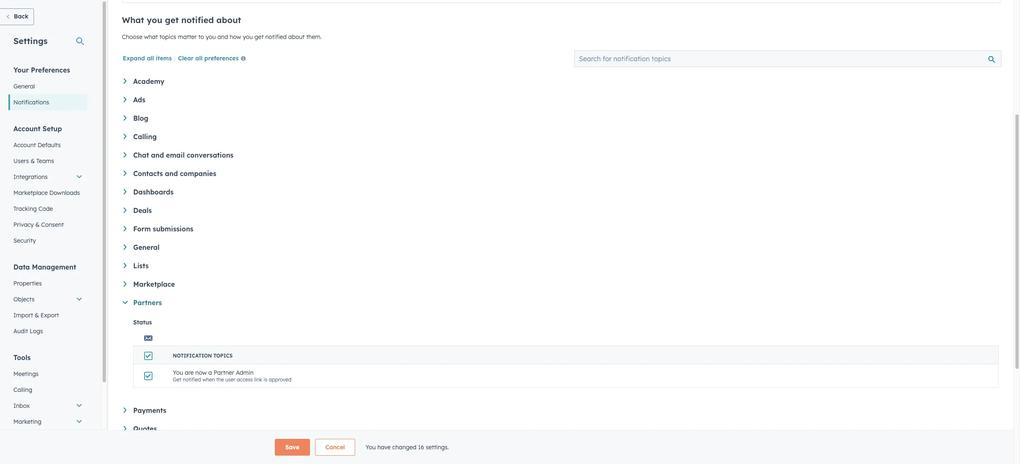 Task type: locate. For each thing, give the bounding box(es) containing it.
data management element
[[8, 262, 88, 339]]

caret image inside ads dropdown button
[[124, 97, 127, 102]]

account setup
[[13, 124, 62, 133]]

caret image inside 'partners' dropdown button
[[123, 301, 128, 304]]

2 account from the top
[[13, 141, 36, 149]]

and for contacts and companies
[[165, 169, 178, 178]]

general button
[[124, 243, 999, 252]]

1 vertical spatial calling
[[13, 386, 32, 394]]

and right chat
[[151, 151, 164, 159]]

users & teams
[[13, 157, 54, 165]]

caret image inside the general dropdown button
[[124, 244, 127, 250]]

& for export
[[35, 311, 39, 319]]

1 horizontal spatial and
[[165, 169, 178, 178]]

you right to
[[206, 33, 216, 41]]

get right how
[[255, 33, 264, 41]]

notification
[[173, 353, 212, 359]]

logs
[[30, 327, 43, 335]]

caret image inside 'calling' dropdown button
[[124, 134, 127, 139]]

notified
[[181, 15, 214, 25], [265, 33, 287, 41], [183, 376, 201, 383]]

you up what
[[147, 15, 162, 25]]

account up account defaults
[[13, 124, 41, 133]]

users
[[13, 157, 29, 165]]

2 vertical spatial notified
[[183, 376, 201, 383]]

expand all items button
[[123, 54, 172, 62]]

expand all items
[[123, 54, 172, 62]]

0 vertical spatial you
[[173, 369, 183, 376]]

general down your
[[13, 83, 35, 90]]

6 caret image from the top
[[124, 426, 127, 431]]

1 vertical spatial get
[[255, 33, 264, 41]]

caret image for calling
[[124, 134, 127, 139]]

0 horizontal spatial marketplace
[[13, 189, 48, 197]]

caret image
[[124, 78, 127, 84], [124, 152, 127, 158], [124, 207, 127, 213], [124, 244, 127, 250], [124, 407, 127, 413], [124, 426, 127, 431]]

1 horizontal spatial you
[[206, 33, 216, 41]]

16
[[418, 443, 424, 451]]

4 caret image from the top
[[124, 244, 127, 250]]

about left them. at the top of the page
[[288, 33, 305, 41]]

tracking
[[13, 205, 37, 213]]

& inside data management element
[[35, 311, 39, 319]]

now
[[195, 369, 207, 376]]

you left are
[[173, 369, 183, 376]]

properties
[[13, 280, 42, 287]]

tracking code link
[[8, 201, 88, 217]]

tools element
[[8, 353, 88, 464]]

1 vertical spatial about
[[288, 33, 305, 41]]

general
[[13, 83, 35, 90], [133, 243, 160, 252]]

and down email
[[165, 169, 178, 178]]

0 horizontal spatial you
[[147, 15, 162, 25]]

all for clear
[[195, 54, 203, 62]]

caret image for lists
[[124, 263, 127, 268]]

you
[[147, 15, 162, 25], [206, 33, 216, 41], [243, 33, 253, 41]]

3 caret image from the top
[[124, 207, 127, 213]]

payments button
[[124, 406, 999, 415]]

meetings link
[[8, 366, 88, 382]]

clear all preferences button
[[178, 54, 249, 64]]

2 horizontal spatial you
[[243, 33, 253, 41]]

1 horizontal spatial you
[[366, 443, 376, 451]]

1 vertical spatial you
[[366, 443, 376, 451]]

1 vertical spatial marketplace
[[133, 280, 175, 288]]

submissions
[[153, 225, 194, 233]]

all right clear
[[195, 54, 203, 62]]

2 vertical spatial &
[[35, 311, 39, 319]]

approved
[[269, 376, 292, 383]]

you have changed 16 settings.
[[366, 443, 449, 451]]

caret image inside blog dropdown button
[[124, 115, 127, 121]]

caret image for general
[[124, 244, 127, 250]]

& right users
[[31, 157, 35, 165]]

1 all from the left
[[147, 54, 154, 62]]

calling button
[[124, 132, 999, 141]]

&
[[31, 157, 35, 165], [35, 221, 40, 228], [35, 311, 39, 319]]

caret image inside the marketplace dropdown button
[[124, 281, 127, 287]]

2 vertical spatial and
[[165, 169, 178, 178]]

items
[[156, 54, 172, 62]]

dashboards
[[133, 188, 174, 196]]

users & teams link
[[8, 153, 88, 169]]

blog
[[133, 114, 148, 122]]

1 vertical spatial account
[[13, 141, 36, 149]]

contacts and companies button
[[124, 169, 999, 178]]

your preferences element
[[8, 65, 88, 110]]

caret image inside the chat and email conversations dropdown button
[[124, 152, 127, 158]]

1 vertical spatial &
[[35, 221, 40, 228]]

marketplace down 'integrations'
[[13, 189, 48, 197]]

1 caret image from the top
[[124, 78, 127, 84]]

caret image inside the form submissions dropdown button
[[124, 226, 127, 231]]

5 caret image from the top
[[124, 407, 127, 413]]

notified up to
[[181, 15, 214, 25]]

calling up chat
[[133, 132, 157, 141]]

caret image inside the lists dropdown button
[[124, 263, 127, 268]]

0 horizontal spatial about
[[217, 15, 241, 25]]

are
[[185, 369, 194, 376]]

account
[[13, 124, 41, 133], [13, 141, 36, 149]]

general inside your preferences element
[[13, 83, 35, 90]]

topics up partner
[[214, 353, 233, 359]]

caret image
[[124, 97, 127, 102], [124, 115, 127, 121], [124, 134, 127, 139], [124, 171, 127, 176], [124, 189, 127, 194], [124, 226, 127, 231], [124, 263, 127, 268], [124, 281, 127, 287], [123, 301, 128, 304]]

0 vertical spatial &
[[31, 157, 35, 165]]

you
[[173, 369, 183, 376], [366, 443, 376, 451]]

and left how
[[218, 33, 228, 41]]

1 vertical spatial and
[[151, 151, 164, 159]]

1 horizontal spatial get
[[255, 33, 264, 41]]

code
[[38, 205, 53, 213]]

a
[[208, 369, 212, 376]]

caret image for partners
[[123, 301, 128, 304]]

expand
[[123, 54, 145, 62]]

& right privacy
[[35, 221, 40, 228]]

marketplace for marketplace
[[133, 280, 175, 288]]

about up how
[[217, 15, 241, 25]]

all for expand
[[147, 54, 154, 62]]

notified right get
[[183, 376, 201, 383]]

setup
[[43, 124, 62, 133]]

chat and email conversations button
[[124, 151, 999, 159]]

and
[[218, 33, 228, 41], [151, 151, 164, 159], [165, 169, 178, 178]]

lists
[[133, 262, 149, 270]]

audit logs
[[13, 327, 43, 335]]

all left items
[[147, 54, 154, 62]]

caret image inside academy dropdown button
[[124, 78, 127, 84]]

caret image inside quotes dropdown button
[[124, 426, 127, 431]]

what
[[122, 15, 144, 25]]

1 horizontal spatial general
[[133, 243, 160, 252]]

caret image for marketplace
[[124, 281, 127, 287]]

privacy & consent
[[13, 221, 64, 228]]

marketplace up partners
[[133, 280, 175, 288]]

0 vertical spatial general
[[13, 83, 35, 90]]

2 all from the left
[[195, 54, 203, 62]]

0 vertical spatial topics
[[160, 33, 176, 41]]

1 horizontal spatial topics
[[214, 353, 233, 359]]

marketplace button
[[124, 280, 999, 288]]

2 horizontal spatial and
[[218, 33, 228, 41]]

when
[[203, 376, 215, 383]]

marketing button
[[8, 414, 88, 430]]

export
[[41, 311, 59, 319]]

caret image inside contacts and companies dropdown button
[[124, 171, 127, 176]]

you left have
[[366, 443, 376, 451]]

& left export
[[35, 311, 39, 319]]

get up matter
[[165, 15, 179, 25]]

caret image for ads
[[124, 97, 127, 102]]

calling up inbox at the bottom left of page
[[13, 386, 32, 394]]

topics right what
[[160, 33, 176, 41]]

security
[[13, 237, 36, 244]]

1 horizontal spatial marketplace
[[133, 280, 175, 288]]

0 vertical spatial get
[[165, 15, 179, 25]]

0 horizontal spatial calling
[[13, 386, 32, 394]]

clear
[[178, 54, 194, 62]]

0 vertical spatial account
[[13, 124, 41, 133]]

you for you are now a partner admin get notified when the user access link is approved
[[173, 369, 183, 376]]

2 caret image from the top
[[124, 152, 127, 158]]

security link
[[8, 233, 88, 249]]

marketplace
[[13, 189, 48, 197], [133, 280, 175, 288]]

general down the form
[[133, 243, 160, 252]]

account up users
[[13, 141, 36, 149]]

1 account from the top
[[13, 124, 41, 133]]

account inside account defaults link
[[13, 141, 36, 149]]

0 horizontal spatial all
[[147, 54, 154, 62]]

notified left them. at the top of the page
[[265, 33, 287, 41]]

settings
[[13, 36, 48, 46]]

you right how
[[243, 33, 253, 41]]

changed
[[393, 443, 417, 451]]

topics
[[160, 33, 176, 41], [214, 353, 233, 359]]

0 vertical spatial about
[[217, 15, 241, 25]]

caret image inside dashboards dropdown button
[[124, 189, 127, 194]]

notifications link
[[8, 94, 88, 110]]

get
[[165, 15, 179, 25], [255, 33, 264, 41]]

0 horizontal spatial you
[[173, 369, 183, 376]]

objects
[[13, 296, 35, 303]]

deals
[[133, 206, 152, 215]]

quotes
[[133, 425, 157, 433]]

0 vertical spatial calling
[[133, 132, 157, 141]]

0 horizontal spatial and
[[151, 151, 164, 159]]

the
[[216, 376, 224, 383]]

about
[[217, 15, 241, 25], [288, 33, 305, 41]]

marketplace inside the account setup "element"
[[13, 189, 48, 197]]

settings.
[[426, 443, 449, 451]]

audit logs link
[[8, 323, 88, 339]]

0 vertical spatial marketplace
[[13, 189, 48, 197]]

you inside you are now a partner admin get notified when the user access link is approved
[[173, 369, 183, 376]]

ads button
[[124, 96, 999, 104]]

caret image inside deals dropdown button
[[124, 207, 127, 213]]

0 horizontal spatial general
[[13, 83, 35, 90]]

all inside button
[[195, 54, 203, 62]]

caret image inside payments dropdown button
[[124, 407, 127, 413]]

1 vertical spatial notified
[[265, 33, 287, 41]]

1 horizontal spatial all
[[195, 54, 203, 62]]



Task type: describe. For each thing, give the bounding box(es) containing it.
your preferences
[[13, 66, 70, 74]]

tools
[[13, 353, 31, 362]]

objects button
[[8, 291, 88, 307]]

inbox
[[13, 402, 30, 410]]

teams
[[36, 157, 54, 165]]

chat
[[133, 151, 149, 159]]

privacy & consent link
[[8, 217, 88, 233]]

back
[[14, 13, 28, 20]]

to
[[198, 33, 204, 41]]

caret image for deals
[[124, 207, 127, 213]]

partner
[[214, 369, 234, 376]]

form submissions
[[133, 225, 194, 233]]

user
[[225, 376, 235, 383]]

ads
[[133, 96, 145, 104]]

0 horizontal spatial topics
[[160, 33, 176, 41]]

caret image for academy
[[124, 78, 127, 84]]

preferences
[[204, 54, 239, 62]]

caret image for contacts and companies
[[124, 171, 127, 176]]

cancel button
[[315, 439, 356, 456]]

save
[[285, 443, 300, 451]]

inbox button
[[8, 398, 88, 414]]

choose what topics matter to you and how you get notified about them.
[[122, 33, 322, 41]]

notifications
[[13, 99, 49, 106]]

import & export
[[13, 311, 59, 319]]

properties link
[[8, 275, 88, 291]]

how
[[230, 33, 241, 41]]

is
[[264, 376, 268, 383]]

have
[[378, 443, 391, 451]]

form submissions button
[[124, 225, 999, 233]]

& for teams
[[31, 157, 35, 165]]

integrations
[[13, 173, 48, 181]]

choose
[[122, 33, 143, 41]]

caret image for form submissions
[[124, 226, 127, 231]]

audit
[[13, 327, 28, 335]]

companies
[[180, 169, 216, 178]]

link
[[254, 376, 262, 383]]

1 vertical spatial general
[[133, 243, 160, 252]]

defaults
[[38, 141, 61, 149]]

integrations button
[[8, 169, 88, 185]]

cancel
[[326, 443, 345, 451]]

caret image for quotes
[[124, 426, 127, 431]]

account defaults link
[[8, 137, 88, 153]]

downloads
[[49, 189, 80, 197]]

1 horizontal spatial about
[[288, 33, 305, 41]]

data
[[13, 263, 30, 271]]

management
[[32, 263, 76, 271]]

1 horizontal spatial calling
[[133, 132, 157, 141]]

Search for notification topics search field
[[575, 50, 1002, 67]]

account setup element
[[8, 124, 88, 249]]

& for consent
[[35, 221, 40, 228]]

notification topics
[[173, 353, 233, 359]]

account defaults
[[13, 141, 61, 149]]

privacy
[[13, 221, 34, 228]]

chat and email conversations
[[133, 151, 234, 159]]

meetings
[[13, 370, 39, 378]]

notified inside you are now a partner admin get notified when the user access link is approved
[[183, 376, 201, 383]]

get
[[173, 376, 181, 383]]

matter
[[178, 33, 197, 41]]

contacts and companies
[[133, 169, 216, 178]]

marketplace downloads link
[[8, 185, 88, 201]]

them.
[[306, 33, 322, 41]]

account for account defaults
[[13, 141, 36, 149]]

0 horizontal spatial get
[[165, 15, 179, 25]]

what you get notified about
[[122, 15, 241, 25]]

blog button
[[124, 114, 999, 122]]

conversations
[[187, 151, 234, 159]]

lists button
[[124, 262, 999, 270]]

import
[[13, 311, 33, 319]]

clear all preferences
[[178, 54, 239, 62]]

caret image for payments
[[124, 407, 127, 413]]

academy button
[[124, 77, 999, 86]]

data management
[[13, 263, 76, 271]]

marketplace downloads
[[13, 189, 80, 197]]

what
[[144, 33, 158, 41]]

general link
[[8, 78, 88, 94]]

you for you have changed 16 settings.
[[366, 443, 376, 451]]

0 vertical spatial and
[[218, 33, 228, 41]]

partners
[[133, 298, 162, 307]]

you are now a partner admin get notified when the user access link is approved
[[173, 369, 292, 383]]

form
[[133, 225, 151, 233]]

contacts
[[133, 169, 163, 178]]

caret image for dashboards
[[124, 189, 127, 194]]

preferences
[[31, 66, 70, 74]]

marketplace for marketplace downloads
[[13, 189, 48, 197]]

account for account setup
[[13, 124, 41, 133]]

and for chat and email conversations
[[151, 151, 164, 159]]

save button
[[275, 439, 310, 456]]

deals button
[[124, 206, 999, 215]]

0 vertical spatial notified
[[181, 15, 214, 25]]

access
[[237, 376, 253, 383]]

caret image for chat and email conversations
[[124, 152, 127, 158]]

tracking code
[[13, 205, 53, 213]]

email
[[166, 151, 185, 159]]

calling inside tools element
[[13, 386, 32, 394]]

caret image for blog
[[124, 115, 127, 121]]

1 vertical spatial topics
[[214, 353, 233, 359]]



Task type: vqa. For each thing, say whether or not it's contained in the screenshot.
option
no



